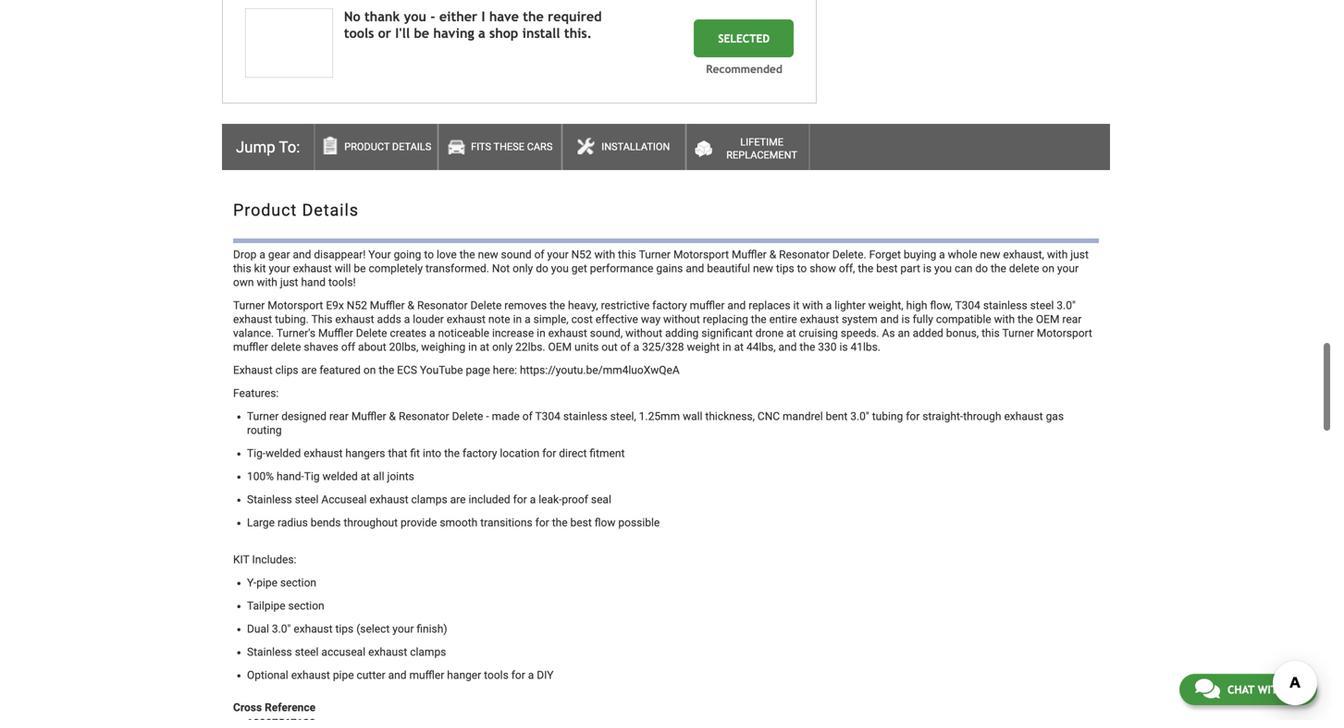 Task type: describe. For each thing, give the bounding box(es) containing it.
1 horizontal spatial product
[[344, 141, 390, 153]]

a left whole on the right of page
[[939, 248, 945, 261]]

this
[[311, 313, 332, 326]]

0 horizontal spatial without
[[625, 327, 662, 340]]

the down exhaust,
[[991, 262, 1006, 275]]

325/328
[[642, 341, 684, 354]]

with right compatible
[[994, 313, 1015, 326]]

n52 inside drop a gear and disappear! your going to love the new sound of your n52 with this turner motorsport muffler & resonator delete. forget buying a whole new exhaust, with just this kit your exhaust will be completely transformed. not only do you get performance gains and beautiful new tips to show off, the best part is you can do the delete on your own with just hand tools!
[[571, 248, 592, 261]]

a up creates
[[404, 313, 410, 326]]

this turner
[[618, 248, 671, 261]]

finish)
[[417, 623, 447, 636]]

kit includes:
[[233, 554, 296, 567]]

diy
[[537, 669, 554, 682]]

it
[[793, 299, 800, 312]]

the up transformed.
[[459, 248, 475, 261]]

i'll
[[395, 26, 410, 41]]

tools!
[[328, 276, 356, 289]]

installation link
[[562, 124, 686, 170]]

the up drone
[[751, 313, 767, 326]]

1 vertical spatial oem
[[548, 341, 572, 354]]

with right it
[[802, 299, 823, 312]]

chat with us
[[1227, 684, 1302, 697]]

an
[[898, 327, 910, 340]]

at up page
[[480, 341, 489, 354]]

going
[[394, 248, 421, 261]]

of inside turner designed rear muffler & resonator delete - made of t304 stainless steel, 1.25mm wall thickness, cnc mandrel bent 3.0" tubing for straight-through exhaust gas routing
[[522, 410, 533, 423]]

routing
[[247, 424, 282, 437]]

t304 inside turner motorsport e9x n52 muffler & resonator delete removes the heavy, restrictive factory muffler and replaces it with a lighter weight, high flow, t304 stainless steel 3.0" exhaust tubing. this exhaust adds a louder exhaust note in a simple, cost effective way without replacing the entire exhaust system and is fully compatible with the oem rear valance. turner's muffler delete creates a noticeable increase in exhaust sound, without adding significant drone at cruising speeds. as an added bonus, this turner motorsport muffler delete shaves off about 20lbs, weighing in at only 22lbs. oem units out of a 325/328 weight in at 44lbs, and the 330 is 41lbs.
[[955, 299, 980, 312]]

0 vertical spatial muffler
[[690, 299, 725, 312]]

this inside turner motorsport e9x n52 muffler & resonator delete removes the heavy, restrictive factory muffler and replaces it with a lighter weight, high flow, t304 stainless steel 3.0" exhaust tubing. this exhaust adds a louder exhaust note in a simple, cost effective way without replacing the entire exhaust system and is fully compatible with the oem rear valance. turner's muffler delete creates a noticeable increase in exhaust sound, without adding significant drone at cruising speeds. as an added bonus, this turner motorsport muffler delete shaves off about 20lbs, weighing in at only 22lbs. oem units out of a 325/328 weight in at 44lbs, and the 330 is 41lbs.
[[982, 327, 1000, 340]]

clamps for joints
[[411, 494, 447, 506]]

have
[[489, 9, 519, 24]]

exhaust up 'valance.'
[[233, 313, 272, 326]]

& inside drop a gear and disappear! your going to love the new sound of your n52 with this turner motorsport muffler & resonator delete. forget buying a whole new exhaust, with just this kit your exhaust will be completely transformed. not only do you get performance gains and beautiful new tips to show off, the best part is you can do the delete on your own with just hand tools!
[[769, 248, 776, 261]]

1 horizontal spatial new
[[753, 262, 773, 275]]

41lbs.
[[851, 341, 881, 354]]

bent
[[826, 410, 848, 423]]

resonator inside turner motorsport e9x n52 muffler & resonator delete removes the heavy, restrictive factory muffler and replaces it with a lighter weight, high flow, t304 stainless steel 3.0" exhaust tubing. this exhaust adds a louder exhaust note in a simple, cost effective way without replacing the entire exhaust system and is fully compatible with the oem rear valance. turner's muffler delete creates a noticeable increase in exhaust sound, without adding significant drone at cruising speeds. as an added bonus, this turner motorsport muffler delete shaves off about 20lbs, weighing in at only 22lbs. oem units out of a 325/328 weight in at 44lbs, and the 330 is 41lbs.
[[417, 299, 468, 312]]

get
[[571, 262, 587, 275]]

stainless for dual
[[247, 646, 292, 659]]

effective
[[596, 313, 638, 326]]

1 vertical spatial pipe
[[333, 669, 354, 682]]

disappear!
[[314, 248, 366, 261]]

youtube
[[420, 364, 463, 377]]

cnc mandrel
[[757, 410, 823, 423]]

fitment
[[590, 447, 625, 460]]

adds
[[377, 313, 401, 326]]

and down drone
[[778, 341, 797, 354]]

out
[[602, 341, 618, 354]]

0 horizontal spatial muffler
[[233, 341, 268, 354]]

flow
[[595, 517, 616, 530]]

2 vertical spatial 3.0"
[[272, 623, 291, 636]]

and inside drop a gear and disappear! your going to love the new sound of your n52 with this turner motorsport muffler & resonator delete. forget buying a whole new exhaust, with just this kit your exhaust will be completely transformed. not only do you get performance gains and beautiful new tips to show off, the best part is you can do the delete on your own with just hand tools!
[[293, 248, 311, 261]]

optional exhaust pipe cutter and muffler hanger tools for a diy
[[247, 669, 554, 682]]

20lbs,
[[389, 341, 418, 354]]

for left diy
[[511, 669, 525, 682]]

added
[[913, 327, 943, 340]]

a down the louder
[[429, 327, 435, 340]]

turner's
[[276, 327, 315, 340]]

& inside turner designed rear muffler & resonator delete - made of t304 stainless steel, 1.25mm wall thickness, cnc mandrel bent 3.0" tubing for straight-through exhaust gas routing
[[389, 410, 396, 423]]

1.25mm wall
[[639, 410, 703, 423]]

stainless inside turner designed rear muffler & resonator delete - made of t304 stainless steel, 1.25mm wall thickness, cnc mandrel bent 3.0" tubing for straight-through exhaust gas routing
[[563, 410, 607, 423]]

i
[[481, 9, 485, 24]]

this inside drop a gear and disappear! your going to love the new sound of your n52 with this turner motorsport muffler & resonator delete. forget buying a whole new exhaust, with just this kit your exhaust will be completely transformed. not only do you get performance gains and beautiful new tips to show off, the best part is you can do the delete on your own with just hand tools!
[[233, 262, 251, 275]]

hand
[[301, 276, 326, 289]]

your down gear
[[269, 262, 290, 275]]

love
[[437, 248, 457, 261]]

clamps for finish)
[[410, 646, 446, 659]]

1 horizontal spatial just
[[1071, 248, 1089, 261]]

exhaust up cruising
[[800, 313, 839, 326]]

muffler up off in the left top of the page
[[318, 327, 353, 340]]

delete inside turner motorsport e9x n52 muffler & resonator delete removes the heavy, restrictive factory muffler and replaces it with a lighter weight, high flow, t304 stainless steel 3.0" exhaust tubing. this exhaust adds a louder exhaust note in a simple, cost effective way without replacing the entire exhaust system and is fully compatible with the oem rear valance. turner's muffler delete creates a noticeable increase in exhaust sound, without adding significant drone at cruising speeds. as an added bonus, this turner motorsport muffler delete shaves off about 20lbs, weighing in at only 22lbs. oem units out of a 325/328 weight in at 44lbs, and the 330 is 41lbs.
[[271, 341, 301, 354]]

exhaust up reference
[[291, 669, 330, 682]]

tig-welded exhaust hangers that fit into the factory location for direct fitment
[[247, 447, 625, 460]]

0 horizontal spatial to
[[424, 248, 434, 261]]

either
[[439, 9, 477, 24]]

exhaust down tailpipe section
[[294, 623, 333, 636]]

us
[[1288, 684, 1302, 697]]

compatible
[[936, 313, 991, 326]]

3.0" inside turner designed rear muffler & resonator delete - made of t304 stainless steel, 1.25mm wall thickness, cnc mandrel bent 3.0" tubing for straight-through exhaust gas routing
[[850, 410, 869, 423]]

heavy,
[[568, 299, 598, 312]]

lifetime
[[740, 137, 783, 148]]

muffler inside turner designed rear muffler & resonator delete - made of t304 stainless steel, 1.25mm wall thickness, cnc mandrel bent 3.0" tubing for straight-through exhaust gas routing
[[351, 410, 386, 423]]

0 horizontal spatial is
[[839, 341, 848, 354]]

are
[[301, 364, 317, 377]]

muffler up 'adds' in the top left of the page
[[370, 299, 405, 312]]

gains and beautiful
[[656, 262, 750, 275]]

stainless steel accuseal exhaust clamps
[[247, 646, 449, 659]]

with up performance
[[594, 248, 615, 261]]

made
[[492, 410, 520, 423]]

the left ecs
[[379, 364, 394, 377]]

simple,
[[533, 313, 569, 326]]

muffler inside drop a gear and disappear! your going to love the new sound of your n52 with this turner motorsport muffler & resonator delete. forget buying a whole new exhaust, with just this kit your exhaust will be completely transformed. not only do you get performance gains and beautiful new tips to show off, the best part is you can do the delete on your own with just hand tools!
[[732, 248, 767, 261]]

steel,
[[610, 410, 636, 423]]

0 vertical spatial oem
[[1036, 313, 1060, 326]]

1 vertical spatial to
[[797, 262, 807, 275]]

for left direct
[[542, 447, 556, 460]]

(select
[[356, 623, 390, 636]]

off
[[341, 341, 355, 354]]

steel for turner designed rear muffler & resonator delete - made of t304 stainless steel, 1.25mm wall thickness, cnc mandrel bent 3.0" tubing for straight-through exhaust gas routing
[[295, 494, 319, 506]]

stainless inside turner motorsport e9x n52 muffler & resonator delete removes the heavy, restrictive factory muffler and replaces it with a lighter weight, high flow, t304 stainless steel 3.0" exhaust tubing. this exhaust adds a louder exhaust note in a simple, cost effective way without replacing the entire exhaust system and is fully compatible with the oem rear valance. turner's muffler delete creates a noticeable increase in exhaust sound, without adding significant drone at cruising speeds. as an added bonus, this turner motorsport muffler delete shaves off about 20lbs, weighing in at only 22lbs. oem units out of a 325/328 weight in at 44lbs, and the 330 is 41lbs.
[[983, 299, 1027, 312]]

0 horizontal spatial details
[[302, 201, 359, 220]]

cars
[[527, 141, 553, 153]]

required
[[548, 9, 602, 24]]

drop a gear and disappear! your going to love the new sound of your n52 with this turner motorsport muffler & resonator delete. forget buying a whole new exhaust, with just this kit your exhaust will be completely transformed. not only do you get performance gains and beautiful new tips to show off, the best part is you can do the delete on your own with just hand tools!
[[233, 248, 1089, 289]]

seal
[[591, 494, 611, 506]]

2 horizontal spatial you
[[934, 262, 952, 275]]

will
[[335, 262, 351, 275]]

here: https://youtu.be/mm4luoxwqea
[[493, 364, 680, 377]]

- inside turner designed rear muffler & resonator delete - made of t304 stainless steel, 1.25mm wall thickness, cnc mandrel bent 3.0" tubing for straight-through exhaust gas routing
[[486, 410, 489, 423]]

thank
[[364, 9, 400, 24]]

includes:
[[252, 554, 296, 567]]

reference
[[265, 702, 316, 715]]

at down significant
[[734, 341, 744, 354]]

a right out
[[633, 341, 639, 354]]

a left leak- at the left bottom of page
[[530, 494, 536, 506]]

a inside the no thank you - either i have the required tools or i'll be having a shop install this.
[[478, 26, 485, 41]]

0 vertical spatial section
[[280, 577, 316, 590]]

sound
[[501, 248, 532, 261]]

1 horizontal spatial is
[[901, 313, 910, 326]]

bends
[[311, 517, 341, 530]]

leak-
[[539, 494, 562, 506]]

gear
[[268, 248, 290, 261]]

bonus,
[[946, 327, 979, 340]]

cross reference
[[233, 702, 316, 715]]

thickness,
[[705, 410, 755, 423]]

and up as
[[880, 313, 899, 326]]

page
[[466, 364, 490, 377]]

1 horizontal spatial details
[[392, 141, 431, 153]]

this.
[[564, 26, 592, 41]]

product details inside product details link
[[344, 141, 431, 153]]

1 horizontal spatial you
[[551, 262, 569, 275]]

tips inside drop a gear and disappear! your going to love the new sound of your n52 with this turner motorsport muffler & resonator delete. forget buying a whole new exhaust, with just this kit your exhaust will be completely transformed. not only do you get performance gains and beautiful new tips to show off, the best part is you can do the delete on your own with just hand tools!
[[776, 262, 794, 275]]

you inside the no thank you - either i have the required tools or i'll be having a shop install this.
[[404, 9, 426, 24]]

exhaust down the all
[[369, 494, 408, 506]]

adding
[[665, 327, 699, 340]]

a down removes
[[525, 313, 531, 326]]

location
[[500, 447, 540, 460]]

2 vertical spatial muffler
[[409, 669, 444, 682]]

y-
[[247, 577, 256, 590]]

with down kit
[[257, 276, 277, 289]]

flow,
[[930, 299, 953, 312]]

the up the simple,
[[550, 299, 565, 312]]

a left the "lighter"
[[826, 299, 832, 312]]

tailpipe
[[247, 600, 285, 613]]

best inside drop a gear and disappear! your going to love the new sound of your n52 with this turner motorsport muffler & resonator delete. forget buying a whole new exhaust, with just this kit your exhaust will be completely transformed. not only do you get performance gains and beautiful new tips to show off, the best part is you can do the delete on your own with just hand tools!
[[876, 262, 898, 275]]

stainless steel accuseal exhaust clamps are included for a leak-proof seal
[[247, 494, 611, 506]]

fits these cars link
[[438, 124, 562, 170]]

not
[[492, 262, 510, 275]]

install
[[522, 26, 560, 41]]

the down leak- at the left bottom of page
[[552, 517, 568, 530]]

with left us
[[1258, 684, 1285, 697]]

sound,
[[590, 327, 623, 340]]

0 horizontal spatial best
[[570, 517, 592, 530]]

louder
[[413, 313, 444, 326]]

transformed.
[[425, 262, 489, 275]]

kit
[[233, 554, 249, 567]]

off,
[[839, 262, 855, 275]]

through exhaust
[[963, 410, 1043, 423]]



Task type: locate. For each thing, give the bounding box(es) containing it.
accuseal
[[321, 494, 367, 506]]

exhaust clips are featured on the ecs youtube page here: https://youtu.be/mm4luoxwqea
[[233, 364, 680, 377]]

of inside turner motorsport e9x n52 muffler & resonator delete removes the heavy, restrictive factory muffler and replaces it with a lighter weight, high flow, t304 stainless steel 3.0" exhaust tubing. this exhaust adds a louder exhaust note in a simple, cost effective way without replacing the entire exhaust system and is fully compatible with the oem rear valance. turner's muffler delete creates a noticeable increase in exhaust sound, without adding significant drone at cruising speeds. as an added bonus, this turner motorsport muffler delete shaves off about 20lbs, weighing in at only 22lbs. oem units out of a 325/328 weight in at 44lbs, and the 330 is 41lbs.
[[620, 341, 631, 354]]

be inside drop a gear and disappear! your going to love the new sound of your n52 with this turner motorsport muffler & resonator delete. forget buying a whole new exhaust, with just this kit your exhaust will be completely transformed. not only do you get performance gains and beautiful new tips to show off, the best part is you can do the delete on your own with just hand tools!
[[354, 262, 366, 275]]

1 vertical spatial welded
[[322, 470, 358, 483]]

tips left show on the top right
[[776, 262, 794, 275]]

and up replacing
[[727, 299, 746, 312]]

t304
[[955, 299, 980, 312], [535, 410, 560, 423]]

motorsport up "tubing."
[[268, 299, 323, 312]]

2 vertical spatial is
[[839, 341, 848, 354]]

0 vertical spatial resonator
[[779, 248, 830, 261]]

stainless
[[983, 299, 1027, 312], [563, 410, 607, 423]]

of
[[534, 248, 544, 261], [620, 341, 631, 354], [522, 410, 533, 423]]

0 vertical spatial delete
[[1009, 262, 1039, 275]]

lighter
[[835, 299, 866, 312]]

the down cruising
[[800, 341, 815, 354]]

you
[[404, 9, 426, 24], [551, 262, 569, 275], [934, 262, 952, 275]]

n52 inside turner motorsport e9x n52 muffler & resonator delete removes the heavy, restrictive factory muffler and replaces it with a lighter weight, high flow, t304 stainless steel 3.0" exhaust tubing. this exhaust adds a louder exhaust note in a simple, cost effective way without replacing the entire exhaust system and is fully compatible with the oem rear valance. turner's muffler delete creates a noticeable increase in exhaust sound, without adding significant drone at cruising speeds. as an added bonus, this turner motorsport muffler delete shaves off about 20lbs, weighing in at only 22lbs. oem units out of a 325/328 weight in at 44lbs, and the 330 is 41lbs.
[[347, 299, 367, 312]]

lifetime replacement link
[[686, 124, 810, 170]]

0 vertical spatial clamps
[[411, 494, 447, 506]]

1 vertical spatial stainless
[[563, 410, 607, 423]]

this up own
[[233, 262, 251, 275]]

hangers
[[345, 447, 385, 460]]

pipe
[[256, 577, 277, 590], [333, 669, 354, 682]]

1 vertical spatial delete
[[356, 327, 387, 340]]

1 vertical spatial details
[[302, 201, 359, 220]]

2 horizontal spatial muffler
[[690, 299, 725, 312]]

steel inside turner motorsport e9x n52 muffler & resonator delete removes the heavy, restrictive factory muffler and replaces it with a lighter weight, high flow, t304 stainless steel 3.0" exhaust tubing. this exhaust adds a louder exhaust note in a simple, cost effective way without replacing the entire exhaust system and is fully compatible with the oem rear valance. turner's muffler delete creates a noticeable increase in exhaust sound, without adding significant drone at cruising speeds. as an added bonus, this turner motorsport muffler delete shaves off about 20lbs, weighing in at only 22lbs. oem units out of a 325/328 weight in at 44lbs, and the 330 is 41lbs.
[[1030, 299, 1054, 312]]

for right tubing
[[906, 410, 920, 423]]

new up replaces
[[753, 262, 773, 275]]

of inside drop a gear and disappear! your going to love the new sound of your n52 with this turner motorsport muffler & resonator delete. forget buying a whole new exhaust, with just this kit your exhaust will be completely transformed. not only do you get performance gains and beautiful new tips to show off, the best part is you can do the delete on your own with just hand tools!
[[534, 248, 544, 261]]

2 vertical spatial turner
[[247, 410, 279, 423]]

- left either
[[430, 9, 435, 24]]

2 vertical spatial motorsport
[[1037, 327, 1092, 340]]

stainless for 100%
[[247, 494, 292, 506]]

tips up accuseal
[[335, 623, 354, 636]]

your right sound
[[547, 248, 569, 261]]

tools down no on the left top of page
[[344, 26, 374, 41]]

y-pipe section
[[247, 577, 319, 590]]

only down sound
[[513, 262, 533, 275]]

1 vertical spatial motorsport
[[268, 299, 323, 312]]

1 vertical spatial be
[[354, 262, 366, 275]]

3.0" inside turner motorsport e9x n52 muffler & resonator delete removes the heavy, restrictive factory muffler and replaces it with a lighter weight, high flow, t304 stainless steel 3.0" exhaust tubing. this exhaust adds a louder exhaust note in a simple, cost effective way without replacing the entire exhaust system and is fully compatible with the oem rear valance. turner's muffler delete creates a noticeable increase in exhaust sound, without adding significant drone at cruising speeds. as an added bonus, this turner motorsport muffler delete shaves off about 20lbs, weighing in at only 22lbs. oem units out of a 325/328 weight in at 44lbs, and the 330 is 41lbs.
[[1057, 299, 1076, 312]]

with
[[594, 248, 615, 261], [1047, 248, 1068, 261], [257, 276, 277, 289], [802, 299, 823, 312], [994, 313, 1015, 326], [1258, 684, 1285, 697]]

exhaust up noticeable at the top left
[[447, 313, 486, 326]]

1 vertical spatial &
[[407, 299, 414, 312]]

the up install at the top of the page
[[523, 9, 544, 24]]

0 vertical spatial delete
[[470, 299, 502, 312]]

be right will
[[354, 262, 366, 275]]

at left the all
[[361, 470, 370, 483]]

exhaust
[[293, 262, 332, 275], [233, 313, 272, 326], [335, 313, 374, 326], [447, 313, 486, 326], [800, 313, 839, 326], [548, 327, 587, 340], [304, 447, 343, 460], [369, 494, 408, 506], [294, 623, 333, 636], [368, 646, 407, 659], [291, 669, 330, 682]]

the inside the no thank you - either i have the required tools or i'll be having a shop install this.
[[523, 9, 544, 24]]

your left finish)
[[392, 623, 414, 636]]

to
[[424, 248, 434, 261], [797, 262, 807, 275]]

high
[[906, 299, 927, 312]]

1 vertical spatial 3.0"
[[850, 410, 869, 423]]

product details link
[[314, 124, 438, 170]]

1 vertical spatial this
[[982, 327, 1000, 340]]

the
[[523, 9, 544, 24], [459, 248, 475, 261], [858, 262, 873, 275], [991, 262, 1006, 275], [550, 299, 565, 312], [751, 313, 767, 326], [1018, 313, 1033, 326], [800, 341, 815, 354], [379, 364, 394, 377], [444, 447, 460, 460], [552, 517, 568, 530]]

weight
[[687, 341, 720, 354]]

delete left made
[[452, 410, 483, 423]]

22lbs.
[[515, 341, 545, 354]]

a up kit
[[259, 248, 265, 261]]

0 horizontal spatial do
[[536, 262, 548, 275]]

gas
[[1046, 410, 1064, 423]]

1 vertical spatial of
[[620, 341, 631, 354]]

1 do from the left
[[536, 262, 548, 275]]

in up increase
[[513, 313, 522, 326]]

0 horizontal spatial new
[[478, 248, 498, 261]]

your
[[368, 248, 391, 261]]

direct
[[559, 447, 587, 460]]

resonator up the louder
[[417, 299, 468, 312]]

own
[[233, 276, 254, 289]]

new
[[478, 248, 498, 261], [980, 248, 1000, 261], [753, 262, 773, 275]]

1 horizontal spatial on
[[1042, 262, 1054, 275]]

0 horizontal spatial product
[[233, 201, 297, 220]]

significant
[[701, 327, 753, 340]]

without down way
[[625, 327, 662, 340]]

0 horizontal spatial tips
[[335, 623, 354, 636]]

installation
[[601, 141, 670, 153]]

clamps
[[411, 494, 447, 506], [410, 646, 446, 659]]

turner right bonus,
[[1002, 327, 1034, 340]]

for inside turner designed rear muffler & resonator delete - made of t304 stainless steel, 1.25mm wall thickness, cnc mandrel bent 3.0" tubing for straight-through exhaust gas routing
[[906, 410, 920, 423]]

0 vertical spatial welded
[[266, 447, 301, 460]]

1 vertical spatial n52
[[347, 299, 367, 312]]

dual
[[247, 623, 269, 636]]

exhaust up hand
[[293, 262, 332, 275]]

section up tailpipe section
[[280, 577, 316, 590]]

2 horizontal spatial motorsport
[[1037, 327, 1092, 340]]

way
[[641, 313, 660, 326]]

turner for turner motorsport e9x n52 muffler & resonator delete removes the heavy, restrictive factory muffler and replaces it with a lighter weight, high flow, t304 stainless steel 3.0" exhaust tubing. this exhaust adds a louder exhaust note in a simple, cost effective way without replacing the entire exhaust system and is fully compatible with the oem rear valance. turner's muffler delete creates a noticeable increase in exhaust sound, without adding significant drone at cruising speeds. as an added bonus, this turner motorsport muffler delete shaves off about 20lbs, weighing in at only 22lbs. oem units out of a 325/328 weight in at 44lbs, and the 330 is 41lbs.
[[233, 299, 265, 312]]

0 vertical spatial tips
[[776, 262, 794, 275]]

delete inside turner designed rear muffler & resonator delete - made of t304 stainless steel, 1.25mm wall thickness, cnc mandrel bent 3.0" tubing for straight-through exhaust gas routing
[[452, 410, 483, 423]]

steel
[[1030, 299, 1054, 312], [295, 494, 319, 506], [295, 646, 319, 659]]

section
[[280, 577, 316, 590], [288, 600, 324, 613]]

exhaust down cost
[[548, 327, 587, 340]]

oem
[[1036, 313, 1060, 326], [548, 341, 572, 354]]

resonator inside drop a gear and disappear! your going to love the new sound of your n52 with this turner motorsport muffler & resonator delete. forget buying a whole new exhaust, with just this kit your exhaust will be completely transformed. not only do you get performance gains and beautiful new tips to show off, the best part is you can do the delete on your own with just hand tools!
[[779, 248, 830, 261]]

part
[[900, 262, 920, 275]]

resonator
[[779, 248, 830, 261], [417, 299, 468, 312], [399, 410, 449, 423]]

throughout
[[344, 517, 398, 530]]

oem left rear
[[1036, 313, 1060, 326]]

motorsport down rear
[[1037, 327, 1092, 340]]

1 vertical spatial is
[[901, 313, 910, 326]]

the right off,
[[858, 262, 873, 275]]

0 vertical spatial is
[[923, 262, 932, 275]]

in
[[513, 313, 522, 326], [537, 327, 545, 340], [468, 341, 477, 354], [722, 341, 731, 354]]

1 horizontal spatial to
[[797, 262, 807, 275]]

1 vertical spatial tips
[[335, 623, 354, 636]]

2 vertical spatial resonator
[[399, 410, 449, 423]]

only down increase
[[492, 341, 513, 354]]

1 horizontal spatial do
[[975, 262, 988, 275]]

2 horizontal spatial new
[[980, 248, 1000, 261]]

large
[[247, 517, 275, 530]]

details up disappear!
[[302, 201, 359, 220]]

in down noticeable at the top left
[[468, 341, 477, 354]]

resonator inside turner designed rear muffler & resonator delete - made of t304 stainless steel, 1.25mm wall thickness, cnc mandrel bent 3.0" tubing for straight-through exhaust gas routing
[[399, 410, 449, 423]]

0 vertical spatial only
[[513, 262, 533, 275]]

turner down own
[[233, 299, 265, 312]]

0 vertical spatial pipe
[[256, 577, 277, 590]]

do left get
[[536, 262, 548, 275]]

steel left accuseal
[[295, 646, 319, 659]]

stainless left the steel,
[[563, 410, 607, 423]]

exhaust
[[233, 364, 273, 377]]

1 vertical spatial best
[[570, 517, 592, 530]]

1 vertical spatial muffler
[[233, 341, 268, 354]]

best down forget
[[876, 262, 898, 275]]

weighing
[[421, 341, 465, 354]]

just right exhaust,
[[1071, 248, 1089, 261]]

steel for y-pipe section
[[295, 646, 319, 659]]

no thank you - either i have the required tools or i'll be having a shop install this.
[[344, 9, 602, 41]]

1 vertical spatial tools
[[484, 669, 509, 682]]

1 vertical spatial only
[[492, 341, 513, 354]]

0 vertical spatial just
[[1071, 248, 1089, 261]]

rear
[[1062, 313, 1082, 326]]

1 horizontal spatial best
[[876, 262, 898, 275]]

0 horizontal spatial &
[[389, 410, 396, 423]]

comments image
[[1195, 678, 1220, 700]]

about
[[358, 341, 386, 354]]

1 horizontal spatial delete
[[1009, 262, 1039, 275]]

1 horizontal spatial be
[[414, 26, 429, 41]]

oem left units
[[548, 341, 572, 354]]

fully
[[913, 313, 933, 326]]

2 do from the left
[[975, 262, 988, 275]]

3.0" up rear
[[1057, 299, 1076, 312]]

is inside drop a gear and disappear! your going to love the new sound of your n52 with this turner motorsport muffler & resonator delete. forget buying a whole new exhaust, with just this kit your exhaust will be completely transformed. not only do you get performance gains and beautiful new tips to show off, the best part is you can do the delete on your own with just hand tools!
[[923, 262, 932, 275]]

exhaust up optional exhaust pipe cutter and muffler hanger tools for a diy
[[368, 646, 407, 659]]

best
[[876, 262, 898, 275], [570, 517, 592, 530]]

1 horizontal spatial n52
[[571, 248, 592, 261]]

turner for turner designed rear muffler & resonator delete - made of t304 stainless steel, 1.25mm wall thickness, cnc mandrel bent 3.0" tubing for straight-through exhaust gas routing
[[247, 410, 279, 423]]

& inside turner motorsport e9x n52 muffler & resonator delete removes the heavy, restrictive factory muffler and replaces it with a lighter weight, high flow, t304 stainless steel 3.0" exhaust tubing. this exhaust adds a louder exhaust note in a simple, cost effective way without replacing the entire exhaust system and is fully compatible with the oem rear valance. turner's muffler delete creates a noticeable increase in exhaust sound, without adding significant drone at cruising speeds. as an added bonus, this turner motorsport muffler delete shaves off about 20lbs, weighing in at only 22lbs. oem units out of a 325/328 weight in at 44lbs, and the 330 is 41lbs.
[[407, 299, 414, 312]]

2 vertical spatial delete
[[452, 410, 483, 423]]

possible
[[618, 517, 660, 530]]

and right cutter at the bottom of page
[[388, 669, 407, 682]]

1 vertical spatial delete
[[271, 341, 301, 354]]

in down the simple,
[[537, 327, 545, 340]]

2 horizontal spatial &
[[769, 248, 776, 261]]

on inside drop a gear and disappear! your going to love the new sound of your n52 with this turner motorsport muffler & resonator delete. forget buying a whole new exhaust, with just this kit your exhaust will be completely transformed. not only do you get performance gains and beautiful new tips to show off, the best part is you can do the delete on your own with just hand tools!
[[1042, 262, 1054, 275]]

0 vertical spatial on
[[1042, 262, 1054, 275]]

clips
[[275, 364, 298, 377]]

at down 'entire'
[[786, 327, 796, 340]]

0 horizontal spatial pipe
[[256, 577, 277, 590]]

in down significant
[[722, 341, 731, 354]]

1 horizontal spatial oem
[[1036, 313, 1060, 326]]

muffler up hangers
[[351, 410, 386, 423]]

1 vertical spatial just
[[280, 276, 298, 289]]

resonator up show on the top right
[[779, 248, 830, 261]]

lifetime replacement
[[726, 137, 797, 161]]

the left rear
[[1018, 313, 1033, 326]]

1 horizontal spatial this
[[982, 327, 1000, 340]]

fit into
[[410, 447, 441, 460]]

3.0" right dual
[[272, 623, 291, 636]]

forget
[[869, 248, 901, 261]]

delete
[[1009, 262, 1039, 275], [271, 341, 301, 354]]

without
[[663, 313, 700, 326], [625, 327, 662, 340]]

0 horizontal spatial motorsport
[[268, 299, 323, 312]]

1 horizontal spatial t304
[[955, 299, 980, 312]]

1 horizontal spatial pipe
[[333, 669, 354, 682]]

1 horizontal spatial tips
[[776, 262, 794, 275]]

hanger
[[447, 669, 481, 682]]

2 stainless from the top
[[247, 646, 292, 659]]

44lbs,
[[746, 341, 776, 354]]

t304 inside turner designed rear muffler & resonator delete - made of t304 stainless steel, 1.25mm wall thickness, cnc mandrel bent 3.0" tubing for straight-through exhaust gas routing
[[535, 410, 560, 423]]

large radius bends throughout provide smooth transitions for the best flow possible
[[247, 517, 660, 530]]

cruising
[[799, 327, 838, 340]]

0 vertical spatial product details
[[344, 141, 431, 153]]

exhaust down e9x on the top
[[335, 313, 374, 326]]

this right bonus,
[[982, 327, 1000, 340]]

turner inside turner designed rear muffler & resonator delete - made of t304 stainless steel, 1.25mm wall thickness, cnc mandrel bent 3.0" tubing for straight-through exhaust gas routing
[[247, 410, 279, 423]]

be right i'll
[[414, 26, 429, 41]]

- left made
[[486, 410, 489, 423]]

0 vertical spatial product
[[344, 141, 390, 153]]

1 horizontal spatial tools
[[484, 669, 509, 682]]

1 vertical spatial -
[[486, 410, 489, 423]]

stainless up optional
[[247, 646, 292, 659]]

delete inside drop a gear and disappear! your going to love the new sound of your n52 with this turner motorsport muffler & resonator delete. forget buying a whole new exhaust, with just this kit your exhaust will be completely transformed. not only do you get performance gains and beautiful new tips to show off, the best part is you can do the delete on your own with just hand tools!
[[1009, 262, 1039, 275]]

330
[[818, 341, 837, 354]]

show
[[810, 262, 836, 275]]

exhaust up 100% hand-tig welded at all joints
[[304, 447, 343, 460]]

stainless up large
[[247, 494, 292, 506]]

3.0" right bent
[[850, 410, 869, 423]]

on down exhaust,
[[1042, 262, 1054, 275]]

for
[[906, 410, 920, 423], [542, 447, 556, 460], [513, 494, 527, 506], [535, 517, 549, 530], [511, 669, 525, 682]]

delete.
[[832, 248, 866, 261]]

2 vertical spatial of
[[522, 410, 533, 423]]

for down leak- at the left bottom of page
[[535, 517, 549, 530]]

1 vertical spatial without
[[625, 327, 662, 340]]

is down buying
[[923, 262, 932, 275]]

details left fits
[[392, 141, 431, 153]]

cross
[[233, 702, 262, 715]]

pipe down accuseal
[[333, 669, 354, 682]]

resonator up fit into at the left bottom of the page
[[399, 410, 449, 423]]

be inside the no thank you - either i have the required tools or i'll be having a shop install this.
[[414, 26, 429, 41]]

delete up note
[[470, 299, 502, 312]]

only inside drop a gear and disappear! your going to love the new sound of your n52 with this turner motorsport muffler & resonator delete. forget buying a whole new exhaust, with just this kit your exhaust will be completely transformed. not only do you get performance gains and beautiful new tips to show off, the best part is you can do the delete on your own with just hand tools!
[[513, 262, 533, 275]]

muffler
[[732, 248, 767, 261], [370, 299, 405, 312], [318, 327, 353, 340], [351, 410, 386, 423]]

100%
[[247, 470, 274, 483]]

muffler
[[690, 299, 725, 312], [233, 341, 268, 354], [409, 669, 444, 682]]

0 horizontal spatial 3.0"
[[272, 623, 291, 636]]

to left show on the top right
[[797, 262, 807, 275]]

motorsport
[[673, 248, 729, 261], [268, 299, 323, 312], [1037, 327, 1092, 340]]

1 horizontal spatial muffler
[[409, 669, 444, 682]]

0 vertical spatial stainless
[[247, 494, 292, 506]]

just left hand
[[280, 276, 298, 289]]

no
[[344, 9, 360, 24]]

for left leak- at the left bottom of page
[[513, 494, 527, 506]]

new up not in the left top of the page
[[478, 248, 498, 261]]

dual 3.0" exhaust tips (select your finish)
[[247, 623, 447, 636]]

1 vertical spatial turner
[[1002, 327, 1034, 340]]

to left love at the left of the page
[[424, 248, 434, 261]]

optional
[[247, 669, 288, 682]]

motorsport inside drop a gear and disappear! your going to love the new sound of your n52 with this turner motorsport muffler & resonator delete. forget buying a whole new exhaust, with just this kit your exhaust will be completely transformed. not only do you get performance gains and beautiful new tips to show off, the best part is you can do the delete on your own with just hand tools!
[[673, 248, 729, 261]]

0 horizontal spatial you
[[404, 9, 426, 24]]

1 horizontal spatial -
[[486, 410, 489, 423]]

do right can
[[975, 262, 988, 275]]

1 vertical spatial on
[[363, 364, 376, 377]]

your up rear
[[1057, 262, 1079, 275]]

units
[[574, 341, 599, 354]]

0 horizontal spatial this
[[233, 262, 251, 275]]

0 vertical spatial best
[[876, 262, 898, 275]]

1 vertical spatial product details
[[233, 201, 359, 220]]

exhaust inside drop a gear and disappear! your going to love the new sound of your n52 with this turner motorsport muffler & resonator delete. forget buying a whole new exhaust, with just this kit your exhaust will be completely transformed. not only do you get performance gains and beautiful new tips to show off, the best part is you can do the delete on your own with just hand tools!
[[293, 262, 332, 275]]

you left can
[[934, 262, 952, 275]]

0 vertical spatial -
[[430, 9, 435, 24]]

1 stainless from the top
[[247, 494, 292, 506]]

replacing
[[703, 313, 748, 326]]

muffler up gains and beautiful
[[732, 248, 767, 261]]

that
[[388, 447, 407, 460]]

all
[[373, 470, 384, 483]]

0 horizontal spatial on
[[363, 364, 376, 377]]

the right fit into at the left bottom of the page
[[444, 447, 460, 460]]

0 vertical spatial t304
[[955, 299, 980, 312]]

0 horizontal spatial welded
[[266, 447, 301, 460]]

- inside the no thank you - either i have the required tools or i'll be having a shop install this.
[[430, 9, 435, 24]]

1 horizontal spatial without
[[663, 313, 700, 326]]

0 horizontal spatial n52
[[347, 299, 367, 312]]

1 vertical spatial section
[[288, 600, 324, 613]]

steel down exhaust,
[[1030, 299, 1054, 312]]

with right exhaust,
[[1047, 248, 1068, 261]]

designed rear
[[281, 410, 349, 423]]

is right 330
[[839, 341, 848, 354]]

0 horizontal spatial just
[[280, 276, 298, 289]]

a left diy
[[528, 669, 534, 682]]

0 vertical spatial without
[[663, 313, 700, 326]]

speeds.
[[841, 327, 879, 340]]

removes
[[504, 299, 547, 312]]

provide smooth transitions
[[401, 517, 533, 530]]

tools right hanger
[[484, 669, 509, 682]]

proof
[[562, 494, 588, 506]]

only inside turner motorsport e9x n52 muffler & resonator delete removes the heavy, restrictive factory muffler and replaces it with a lighter weight, high flow, t304 stainless steel 3.0" exhaust tubing. this exhaust adds a louder exhaust note in a simple, cost effective way without replacing the entire exhaust system and is fully compatible with the oem rear valance. turner's muffler delete creates a noticeable increase in exhaust sound, without adding significant drone at cruising speeds. as an added bonus, this turner motorsport muffler delete shaves off about 20lbs, weighing in at only 22lbs. oem units out of a 325/328 weight in at 44lbs, and the 330 is 41lbs.
[[492, 341, 513, 354]]

muffler down 'valance.'
[[233, 341, 268, 354]]

tools inside the no thank you - either i have the required tools or i'll be having a shop install this.
[[344, 26, 374, 41]]

0 vertical spatial 3.0"
[[1057, 299, 1076, 312]]

delete up 'about'
[[356, 327, 387, 340]]

0 horizontal spatial -
[[430, 9, 435, 24]]

muffler left hanger
[[409, 669, 444, 682]]

muffler up replacing
[[690, 299, 725, 312]]

delete down turner's
[[271, 341, 301, 354]]

can
[[955, 262, 973, 275]]

is
[[923, 262, 932, 275], [901, 313, 910, 326], [839, 341, 848, 354]]

1 vertical spatial clamps
[[410, 646, 446, 659]]

tubing.
[[275, 313, 309, 326]]

creates
[[390, 327, 427, 340]]

weight,
[[868, 299, 903, 312]]

0 vertical spatial n52
[[571, 248, 592, 261]]



Task type: vqa. For each thing, say whether or not it's contained in the screenshot.
"AXLES" within the When repairs won't do, we have complete drive axles for your automatic or manual transmission. Order a new OE or aftermarket drive axle, plus any differential seals and attachment hardware needed for a complete installation.
no



